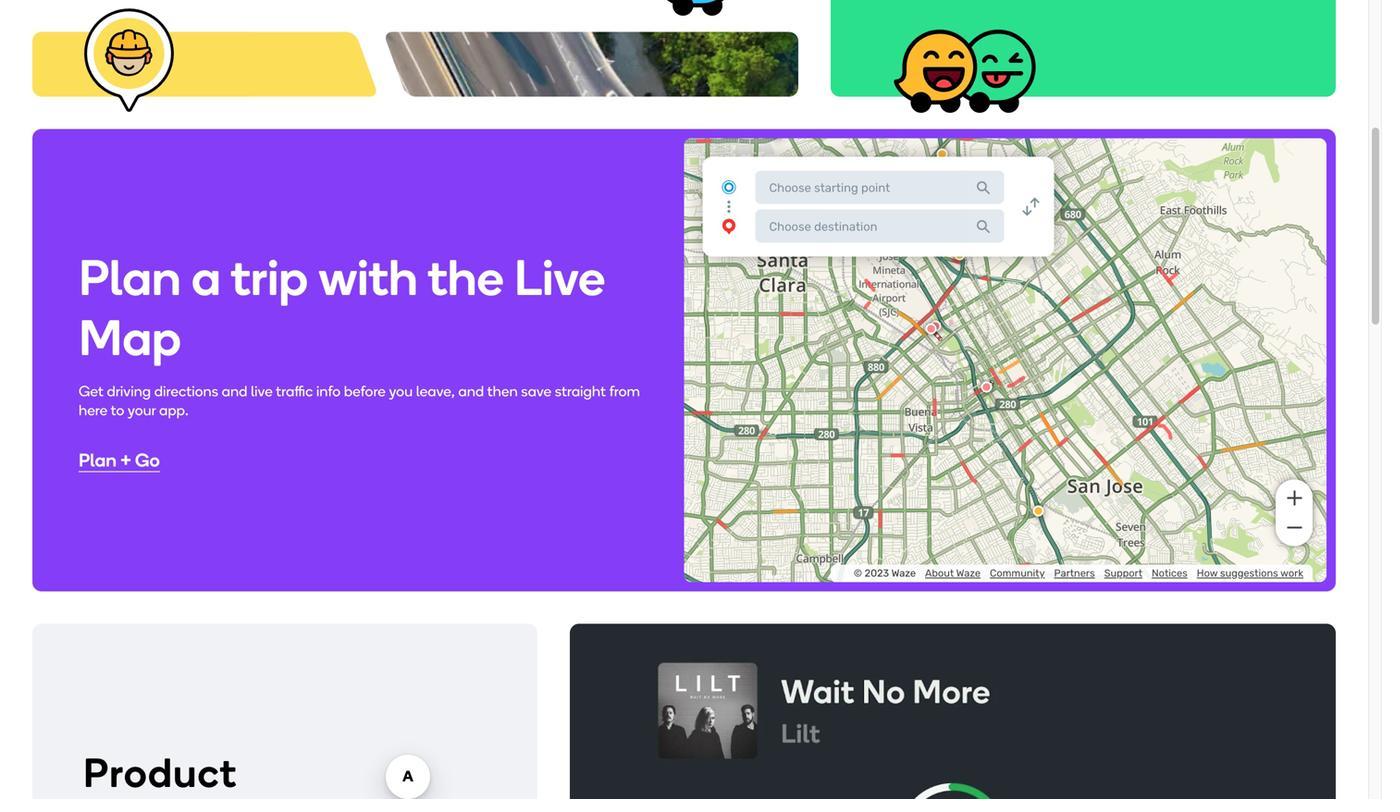 Task type: describe. For each thing, give the bounding box(es) containing it.
plan for plan + go
[[79, 449, 117, 471]]

go
[[135, 449, 160, 471]]

the
[[428, 248, 504, 308]]

get
[[79, 382, 103, 400]]

plan + go link
[[79, 449, 160, 471]]

app.
[[159, 402, 189, 419]]

product partnerships
[[83, 748, 331, 799]]

plan + go
[[79, 449, 160, 471]]

image of music controls with a map in the background image
[[570, 624, 1336, 799]]

driving
[[107, 382, 151, 400]]

with
[[319, 248, 418, 308]]

+
[[120, 449, 131, 471]]

traffic
[[276, 382, 313, 400]]



Task type: locate. For each thing, give the bounding box(es) containing it.
plan left +
[[79, 449, 117, 471]]

1 and from the left
[[222, 382, 248, 400]]

2 plan from the top
[[79, 449, 117, 471]]

live
[[514, 248, 605, 308]]

map
[[79, 308, 181, 368]]

plan left a on the top of page
[[79, 248, 181, 308]]

1 plan from the top
[[79, 248, 181, 308]]

your
[[128, 402, 156, 419]]

plan for plan a trip with the live map
[[79, 248, 181, 308]]

and left then
[[458, 382, 484, 400]]

before
[[344, 382, 386, 400]]

plan inside the plan a trip with the live map
[[79, 248, 181, 308]]

from
[[609, 382, 640, 400]]

trip
[[231, 248, 308, 308]]

0 vertical spatial plan
[[79, 248, 181, 308]]

and
[[222, 382, 248, 400], [458, 382, 484, 400]]

1 vertical spatial plan
[[79, 449, 117, 471]]

directions
[[154, 382, 218, 400]]

here
[[79, 402, 108, 419]]

plan
[[79, 248, 181, 308], [79, 449, 117, 471]]

to
[[111, 402, 124, 419]]

straight
[[555, 382, 606, 400]]

live
[[251, 382, 273, 400]]

1 horizontal spatial and
[[458, 382, 484, 400]]

2 and from the left
[[458, 382, 484, 400]]

info
[[316, 382, 341, 400]]

and left live
[[222, 382, 248, 400]]

a
[[192, 248, 221, 308]]

you
[[389, 382, 413, 400]]

product
[[83, 748, 237, 797]]

0 horizontal spatial and
[[222, 382, 248, 400]]

partnerships
[[83, 795, 331, 799]]

get driving directions and live traffic info before you leave, and then save straight from here to your app.
[[79, 382, 640, 419]]

save
[[521, 382, 552, 400]]

leave,
[[416, 382, 455, 400]]

plan a trip with the live map
[[79, 248, 605, 368]]

then
[[487, 382, 518, 400]]



Task type: vqa. For each thing, say whether or not it's contained in the screenshot.
with
yes



